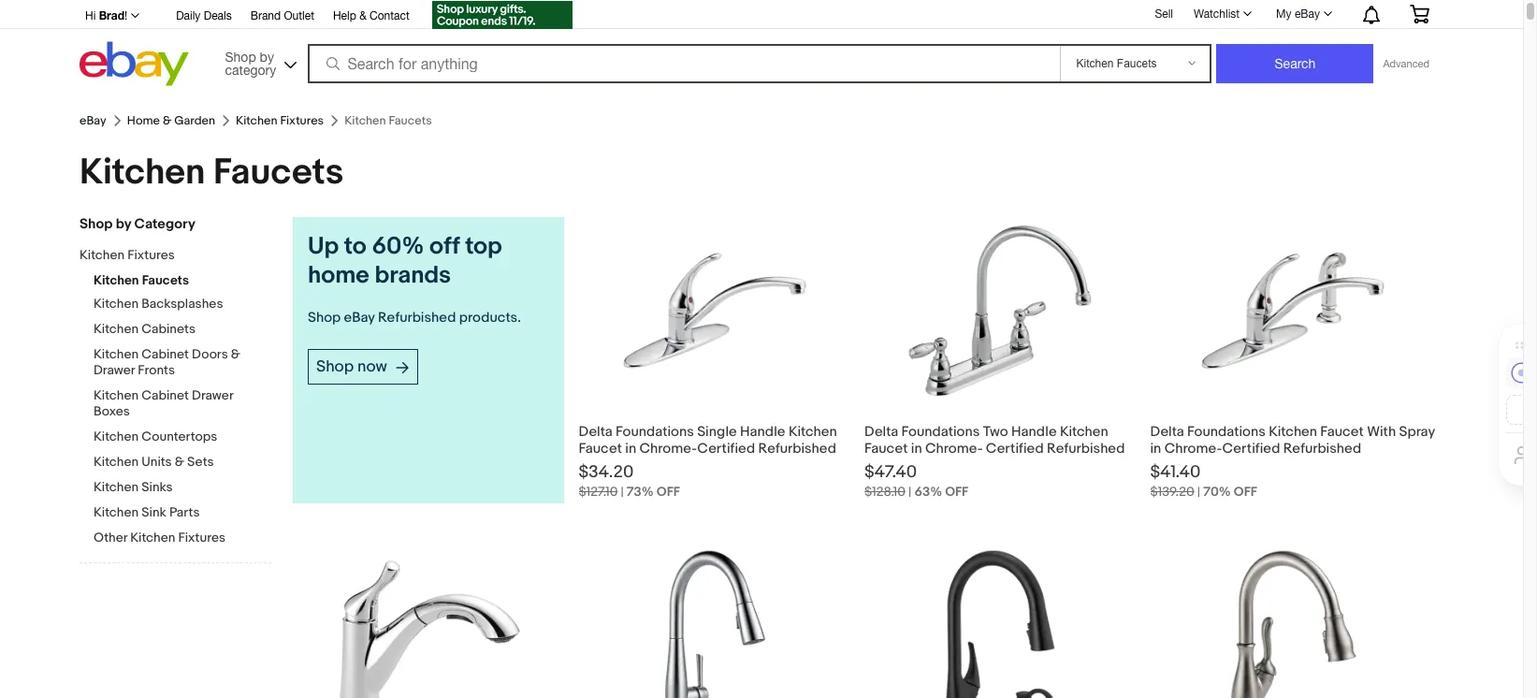 Task type: describe. For each thing, give the bounding box(es) containing it.
category
[[225, 62, 276, 77]]

0 vertical spatial kitchen fixtures link
[[236, 113, 324, 128]]

73%
[[627, 484, 654, 500]]

shop by category banner
[[75, 0, 1444, 91]]

faucets inside kitchen fixtures kitchen faucets kitchen backsplashes kitchen cabinets kitchen cabinet doors & drawer fronts kitchen cabinet drawer boxes kitchen countertops kitchen units & sets kitchen sinks kitchen sink parts other kitchen fixtures
[[142, 272, 189, 288]]

handle for $47.40
[[1012, 423, 1057, 441]]

chrome- for $47.40
[[926, 440, 983, 458]]

ebay link
[[80, 113, 106, 128]]

your shopping cart image
[[1410, 5, 1431, 23]]

& right home
[[163, 113, 172, 128]]

delta foundations single handle kitchen faucet in chrome-certified refurbished image
[[621, 217, 808, 404]]

home
[[308, 261, 370, 290]]

kitchen backsplashes link
[[94, 296, 271, 314]]

two
[[983, 423, 1009, 441]]

$139.20 text field
[[1151, 484, 1195, 500]]

help & contact link
[[333, 7, 410, 27]]

handle for $34.20
[[740, 423, 786, 441]]

$139.20
[[1151, 484, 1195, 500]]

in for $34.20
[[626, 440, 637, 458]]

0 vertical spatial drawer
[[94, 362, 135, 378]]

1 vertical spatial drawer
[[192, 388, 233, 403]]

home & garden
[[127, 113, 215, 128]]

0 horizontal spatial ebay
[[80, 113, 106, 128]]

kitchen cabinets link
[[94, 321, 271, 339]]

70%
[[1204, 484, 1232, 500]]

delta for $47.40
[[865, 423, 899, 441]]

60%
[[372, 232, 424, 261]]

faucet for $34.20
[[579, 440, 622, 458]]

category
[[134, 215, 195, 233]]

daily
[[176, 9, 201, 22]]

foundations for $41.40
[[1188, 423, 1266, 441]]

refurbished for $47.40
[[1047, 440, 1126, 458]]

other kitchen fixtures link
[[94, 530, 271, 548]]

fixtures for kitchen fixtures kitchen faucets kitchen backsplashes kitchen cabinets kitchen cabinet doors & drawer fronts kitchen cabinet drawer boxes kitchen countertops kitchen units & sets kitchen sinks kitchen sink parts other kitchen fixtures
[[128, 247, 175, 263]]

1 cabinet from the top
[[142, 346, 189, 362]]

get the coupon image
[[432, 1, 573, 29]]

now
[[358, 357, 387, 376]]

kitchen cabinet doors & drawer fronts link
[[94, 346, 271, 380]]

single
[[697, 423, 737, 441]]

up to 60% off top home brands
[[308, 232, 502, 290]]

foundations for $47.40
[[902, 423, 980, 441]]

backsplashes
[[142, 296, 223, 312]]

faucet for $47.40
[[865, 440, 908, 458]]

with
[[1368, 423, 1397, 441]]

2 cabinet from the top
[[142, 388, 189, 403]]

certified for $34.20
[[698, 440, 755, 458]]

by for category
[[116, 215, 131, 233]]

watchlist link
[[1184, 3, 1261, 25]]

$127.10
[[579, 484, 618, 500]]

spray
[[1400, 423, 1436, 441]]

help & contact
[[333, 9, 410, 22]]

shop for shop now
[[316, 357, 354, 376]]

0 vertical spatial faucets
[[213, 151, 344, 195]]

1 vertical spatial kitchen fixtures link
[[80, 247, 257, 265]]

home
[[127, 113, 160, 128]]

kitchen cabinet drawer boxes link
[[94, 388, 271, 421]]

in for $47.40
[[911, 440, 923, 458]]

Search for anything text field
[[310, 46, 1057, 81]]

contact
[[370, 9, 410, 22]]

shop for shop by category
[[80, 215, 113, 233]]

kitchen units & sets link
[[94, 454, 271, 472]]

kitchen sink parts link
[[94, 505, 271, 522]]

shop now
[[316, 357, 387, 376]]

kitchen sinks link
[[94, 479, 271, 497]]

kitchen fixtures kitchen faucets kitchen backsplashes kitchen cabinets kitchen cabinet doors & drawer fronts kitchen cabinet drawer boxes kitchen countertops kitchen units & sets kitchen sinks kitchen sink parts other kitchen fixtures
[[80, 247, 241, 546]]

delta foundations two handle kitchen faucet in chrome- certified refurbished $47.40 $128.10 | 63% off
[[865, 423, 1126, 500]]

ebay for shop ebay refurbished products.
[[344, 309, 375, 327]]

fixtures for kitchen fixtures
[[280, 113, 324, 128]]

fronts
[[138, 362, 175, 378]]

brad
[[99, 8, 125, 22]]

outlet
[[284, 9, 314, 22]]

hi brad !
[[85, 8, 127, 22]]

& inside 'account' navigation
[[360, 9, 367, 22]]

watchlist
[[1194, 7, 1240, 21]]

shop by category
[[225, 49, 276, 77]]



Task type: locate. For each thing, give the bounding box(es) containing it.
0 horizontal spatial fixtures
[[128, 247, 175, 263]]

1 horizontal spatial chrome-
[[926, 440, 983, 458]]

in up $34.20
[[626, 440, 637, 458]]

sinks
[[142, 479, 173, 495]]

1 horizontal spatial faucets
[[213, 151, 344, 195]]

0 horizontal spatial off
[[657, 484, 680, 500]]

0 horizontal spatial drawer
[[94, 362, 135, 378]]

delta up $41.40
[[1151, 423, 1185, 441]]

2 horizontal spatial chrome-
[[1165, 440, 1223, 458]]

!
[[125, 9, 127, 22]]

1 vertical spatial ebay
[[80, 113, 106, 128]]

1 horizontal spatial by
[[260, 49, 274, 64]]

handle
[[740, 423, 786, 441], [1012, 423, 1057, 441]]

1 horizontal spatial |
[[909, 484, 912, 500]]

chrome- inside delta foundations two handle kitchen faucet in chrome- certified refurbished $47.40 $128.10 | 63% off
[[926, 440, 983, 458]]

1 handle from the left
[[740, 423, 786, 441]]

fixtures down parts
[[178, 530, 226, 546]]

sell
[[1155, 7, 1174, 20]]

1 vertical spatial cabinet
[[142, 388, 189, 403]]

off for $34.20
[[657, 484, 680, 500]]

ebay
[[1295, 7, 1321, 21], [80, 113, 106, 128], [344, 309, 375, 327]]

refurbished left with
[[1284, 440, 1362, 458]]

1 vertical spatial by
[[116, 215, 131, 233]]

shop
[[225, 49, 256, 64], [80, 215, 113, 233], [308, 309, 341, 327], [316, 357, 354, 376]]

refurbished right two
[[1047, 440, 1126, 458]]

2 handle from the left
[[1012, 423, 1057, 441]]

delta up $34.20
[[579, 423, 613, 441]]

off right 73%
[[657, 484, 680, 500]]

0 vertical spatial ebay
[[1295, 7, 1321, 21]]

& right doors
[[231, 346, 241, 362]]

home & garden link
[[127, 113, 215, 128]]

| inside delta foundations kitchen faucet with spray in chrome-certified refurbished $41.40 $139.20 | 70% off
[[1198, 484, 1201, 500]]

kitchen countertops link
[[94, 429, 271, 446]]

delta for $34.20
[[579, 423, 613, 441]]

delta foundations single handle kitchen faucet in chrome-certified refurbished $34.20 $127.10 | 73% off
[[579, 423, 837, 500]]

ebay inside my ebay link
[[1295, 7, 1321, 21]]

3 chrome- from the left
[[1165, 440, 1223, 458]]

0 vertical spatial by
[[260, 49, 274, 64]]

up
[[308, 232, 339, 261]]

my ebay link
[[1266, 3, 1341, 25]]

3 off from the left
[[1234, 484, 1258, 500]]

by
[[260, 49, 274, 64], [116, 215, 131, 233]]

&
[[360, 9, 367, 22], [163, 113, 172, 128], [231, 346, 241, 362], [175, 454, 184, 470]]

foundations up 73%
[[616, 423, 694, 441]]

my
[[1277, 7, 1292, 21]]

delta leland pull-down kitchen faucet in stainless-certified refurbished image
[[1200, 548, 1387, 698]]

shop ebay refurbished products.
[[308, 309, 521, 327]]

63%
[[915, 484, 943, 500]]

advanced
[[1384, 58, 1430, 69]]

2 off from the left
[[946, 484, 969, 500]]

ebay right my
[[1295, 7, 1321, 21]]

drawer up boxes at the left of the page
[[94, 362, 135, 378]]

sink
[[142, 505, 166, 520]]

ebay left home
[[80, 113, 106, 128]]

delta inside delta foundations kitchen faucet with spray in chrome-certified refurbished $41.40 $139.20 | 70% off
[[1151, 423, 1185, 441]]

2 horizontal spatial certified
[[1223, 440, 1281, 458]]

shop by category button
[[217, 42, 301, 82]]

refurbished inside delta foundations kitchen faucet with spray in chrome-certified refurbished $41.40 $139.20 | 70% off
[[1284, 440, 1362, 458]]

2 certified from the left
[[986, 440, 1044, 458]]

& right help
[[360, 9, 367, 22]]

garden
[[174, 113, 215, 128]]

faucets up backsplashes
[[142, 272, 189, 288]]

refurbished right single
[[759, 440, 837, 458]]

faucet
[[1321, 423, 1365, 441], [579, 440, 622, 458], [865, 440, 908, 458]]

2 vertical spatial ebay
[[344, 309, 375, 327]]

shop for shop ebay refurbished products.
[[308, 309, 341, 327]]

refurbished inside delta foundations two handle kitchen faucet in chrome- certified refurbished $47.40 $128.10 | 63% off
[[1047, 440, 1126, 458]]

brand
[[251, 9, 281, 22]]

$41.40
[[1151, 462, 1201, 483]]

delta foundations kitchen faucet with spray in chrome-certified refurbished $41.40 $139.20 | 70% off
[[1151, 423, 1436, 500]]

account navigation
[[75, 0, 1444, 32]]

faucet inside delta foundations two handle kitchen faucet in chrome- certified refurbished $47.40 $128.10 | 63% off
[[865, 440, 908, 458]]

cabinets
[[142, 321, 196, 337]]

to
[[344, 232, 367, 261]]

| for $41.40
[[1198, 484, 1201, 500]]

certified for $47.40
[[986, 440, 1044, 458]]

brand outlet link
[[251, 7, 314, 27]]

faucet inside delta foundations kitchen faucet with spray in chrome-certified refurbished $41.40 $139.20 | 70% off
[[1321, 423, 1365, 441]]

off inside delta foundations two handle kitchen faucet in chrome- certified refurbished $47.40 $128.10 | 63% off
[[946, 484, 969, 500]]

3 foundations from the left
[[1188, 423, 1266, 441]]

delta inside delta foundations single handle kitchen faucet in chrome-certified refurbished $34.20 $127.10 | 73% off
[[579, 423, 613, 441]]

ebay inside up to 60% off top home brands shop ebay refurbished products. element
[[344, 309, 375, 327]]

2 in from the left
[[911, 440, 923, 458]]

in inside delta foundations two handle kitchen faucet in chrome- certified refurbished $47.40 $128.10 | 63% off
[[911, 440, 923, 458]]

1 chrome- from the left
[[640, 440, 698, 458]]

2 foundations from the left
[[902, 423, 980, 441]]

handle inside delta foundations single handle kitchen faucet in chrome-certified refurbished $34.20 $127.10 | 73% off
[[740, 423, 786, 441]]

chrome- for $41.40
[[1165, 440, 1223, 458]]

boxes
[[94, 403, 130, 419]]

countertops
[[142, 429, 218, 445]]

certified inside delta foundations kitchen faucet with spray in chrome-certified refurbished $41.40 $139.20 | 70% off
[[1223, 440, 1281, 458]]

1 | from the left
[[621, 484, 624, 500]]

0 vertical spatial fixtures
[[280, 113, 324, 128]]

chrome- inside delta foundations kitchen faucet with spray in chrome-certified refurbished $41.40 $139.20 | 70% off
[[1165, 440, 1223, 458]]

2 | from the left
[[909, 484, 912, 500]]

handle right two
[[1012, 423, 1057, 441]]

| left 63%
[[909, 484, 912, 500]]

handle inside delta foundations two handle kitchen faucet in chrome- certified refurbished $47.40 $128.10 | 63% off
[[1012, 423, 1057, 441]]

off inside delta foundations kitchen faucet with spray in chrome-certified refurbished $41.40 $139.20 | 70% off
[[1234, 484, 1258, 500]]

advanced link
[[1374, 45, 1440, 82]]

$128.10
[[865, 484, 906, 500]]

off right 63%
[[946, 484, 969, 500]]

2 horizontal spatial |
[[1198, 484, 1201, 500]]

delta essa pull-down kitchen faucet in arctic stainless-certified refurbished image
[[621, 548, 808, 698]]

0 horizontal spatial certified
[[698, 440, 755, 458]]

0 horizontal spatial chrome-
[[640, 440, 698, 458]]

None submit
[[1217, 44, 1374, 83]]

2 horizontal spatial fixtures
[[280, 113, 324, 128]]

deals
[[204, 9, 232, 22]]

faucet inside delta foundations single handle kitchen faucet in chrome-certified refurbished $34.20 $127.10 | 73% off
[[579, 440, 622, 458]]

| left 73%
[[621, 484, 624, 500]]

fixtures down category
[[128, 247, 175, 263]]

refurbished for $34.20
[[759, 440, 837, 458]]

brands
[[375, 261, 451, 290]]

ebay for my ebay
[[1295, 7, 1321, 21]]

1 horizontal spatial delta
[[865, 423, 899, 441]]

in inside delta foundations kitchen faucet with spray in chrome-certified refurbished $41.40 $139.20 | 70% off
[[1151, 440, 1162, 458]]

drawer down doors
[[192, 388, 233, 403]]

fixtures down shop by category dropdown button
[[280, 113, 324, 128]]

chrome- left two
[[926, 440, 983, 458]]

faucet up $47.40
[[865, 440, 908, 458]]

shop by category
[[80, 215, 195, 233]]

delta up $47.40
[[865, 423, 899, 441]]

shop left now
[[316, 357, 354, 376]]

0 vertical spatial cabinet
[[142, 346, 189, 362]]

handle right single
[[740, 423, 786, 441]]

up to 60% off top home brands shop ebay refurbished products. element
[[285, 195, 1444, 698]]

drawer
[[94, 362, 135, 378], [192, 388, 233, 403]]

kitchen fixtures
[[236, 113, 324, 128]]

ebay down home
[[344, 309, 375, 327]]

faucets
[[213, 151, 344, 195], [142, 272, 189, 288]]

2 horizontal spatial delta
[[1151, 423, 1185, 441]]

off
[[657, 484, 680, 500], [946, 484, 969, 500], [1234, 484, 1258, 500]]

certified for $41.40
[[1223, 440, 1281, 458]]

1 horizontal spatial drawer
[[192, 388, 233, 403]]

kitchen
[[236, 113, 278, 128], [80, 151, 205, 195], [80, 247, 125, 263], [94, 272, 139, 288], [94, 296, 139, 312], [94, 321, 139, 337], [94, 346, 139, 362], [94, 388, 139, 403], [789, 423, 837, 441], [1060, 423, 1109, 441], [1269, 423, 1318, 441], [94, 429, 139, 445], [94, 454, 139, 470], [94, 479, 139, 495], [94, 505, 139, 520], [130, 530, 175, 546]]

0 horizontal spatial delta
[[579, 423, 613, 441]]

shop left category
[[80, 215, 113, 233]]

2 delta from the left
[[865, 423, 899, 441]]

sets
[[187, 454, 214, 470]]

refurbished inside delta foundations single handle kitchen faucet in chrome-certified refurbished $34.20 $127.10 | 73% off
[[759, 440, 837, 458]]

certified
[[698, 440, 755, 458], [986, 440, 1044, 458], [1223, 440, 1281, 458]]

daily deals
[[176, 9, 232, 22]]

1 horizontal spatial in
[[911, 440, 923, 458]]

delta foundations kitchen faucet with spray in chrome-certified refurbished image
[[1200, 217, 1387, 404]]

2 horizontal spatial faucet
[[1321, 423, 1365, 441]]

faucet up $34.20
[[579, 440, 622, 458]]

in up $47.40
[[911, 440, 923, 458]]

foundations left two
[[902, 423, 980, 441]]

by inside shop by category
[[260, 49, 274, 64]]

by down brand
[[260, 49, 274, 64]]

refurbished for $41.40
[[1284, 440, 1362, 458]]

my ebay
[[1277, 7, 1321, 21]]

0 horizontal spatial by
[[116, 215, 131, 233]]

1 horizontal spatial faucet
[[865, 440, 908, 458]]

off
[[430, 232, 460, 261]]

2 horizontal spatial foundations
[[1188, 423, 1266, 441]]

none submit inside the shop by category banner
[[1217, 44, 1374, 83]]

delta foundations two handle kitchen faucet in chrome- certified refurbished image
[[907, 217, 1094, 404]]

|
[[621, 484, 624, 500], [909, 484, 912, 500], [1198, 484, 1201, 500]]

foundations
[[616, 423, 694, 441], [902, 423, 980, 441], [1188, 423, 1266, 441]]

kitchen fixtures link
[[236, 113, 324, 128], [80, 247, 257, 265]]

shop now link
[[308, 349, 418, 385]]

doors
[[192, 346, 228, 362]]

3 certified from the left
[[1223, 440, 1281, 458]]

shop for shop by category
[[225, 49, 256, 64]]

shop inside shop by category
[[225, 49, 256, 64]]

cabinet down the cabinets
[[142, 346, 189, 362]]

foundations inside delta foundations kitchen faucet with spray in chrome-certified refurbished $41.40 $139.20 | 70% off
[[1188, 423, 1266, 441]]

delta grant pull-out kitchen faucet in chrome-certified refurbished image
[[335, 548, 522, 698]]

kitchen inside delta foundations two handle kitchen faucet in chrome- certified refurbished $47.40 $128.10 | 63% off
[[1060, 423, 1109, 441]]

chrome- for $34.20
[[640, 440, 698, 458]]

0 horizontal spatial faucet
[[579, 440, 622, 458]]

$127.10 text field
[[579, 484, 618, 500]]

| inside delta foundations two handle kitchen faucet in chrome- certified refurbished $47.40 $128.10 | 63% off
[[909, 484, 912, 500]]

daily deals link
[[176, 7, 232, 27]]

other
[[94, 530, 127, 546]]

in for $41.40
[[1151, 440, 1162, 458]]

1 horizontal spatial ebay
[[344, 309, 375, 327]]

refurbished
[[378, 309, 456, 327], [759, 440, 837, 458], [1047, 440, 1126, 458], [1284, 440, 1362, 458]]

1 horizontal spatial handle
[[1012, 423, 1057, 441]]

foundations up 70%
[[1188, 423, 1266, 441]]

chrome- inside delta foundations single handle kitchen faucet in chrome-certified refurbished $34.20 $127.10 | 73% off
[[640, 440, 698, 458]]

chrome- up $41.40
[[1165, 440, 1223, 458]]

& left sets
[[175, 454, 184, 470]]

foundations inside delta foundations single handle kitchen faucet in chrome-certified refurbished $34.20 $127.10 | 73% off
[[616, 423, 694, 441]]

3 in from the left
[[1151, 440, 1162, 458]]

delta for $41.40
[[1151, 423, 1185, 441]]

off inside delta foundations single handle kitchen faucet in chrome-certified refurbished $34.20 $127.10 | 73% off
[[657, 484, 680, 500]]

3 delta from the left
[[1151, 423, 1185, 441]]

1 vertical spatial fixtures
[[128, 247, 175, 263]]

1 horizontal spatial foundations
[[902, 423, 980, 441]]

delta anderson single handle pulldown kitchen faucet black-certified refurbished image
[[907, 548, 1094, 698]]

0 horizontal spatial foundations
[[616, 423, 694, 441]]

1 vertical spatial faucets
[[142, 272, 189, 288]]

chrome- up 73%
[[640, 440, 698, 458]]

1 horizontal spatial certified
[[986, 440, 1044, 458]]

units
[[142, 454, 172, 470]]

certified inside delta foundations two handle kitchen faucet in chrome- certified refurbished $47.40 $128.10 | 63% off
[[986, 440, 1044, 458]]

refurbished down the brands
[[378, 309, 456, 327]]

kitchen inside delta foundations kitchen faucet with spray in chrome-certified refurbished $41.40 $139.20 | 70% off
[[1269, 423, 1318, 441]]

shop down "deals"
[[225, 49, 256, 64]]

top
[[465, 232, 502, 261]]

| for $47.40
[[909, 484, 912, 500]]

faucets down kitchen fixtures
[[213, 151, 344, 195]]

faucet left with
[[1321, 423, 1365, 441]]

2 vertical spatial fixtures
[[178, 530, 226, 546]]

shop down home
[[308, 309, 341, 327]]

1 foundations from the left
[[616, 423, 694, 441]]

parts
[[169, 505, 200, 520]]

kitchen inside delta foundations single handle kitchen faucet in chrome-certified refurbished $34.20 $127.10 | 73% off
[[789, 423, 837, 441]]

0 horizontal spatial faucets
[[142, 272, 189, 288]]

sell link
[[1147, 7, 1182, 20]]

hi
[[85, 9, 96, 22]]

$128.10 text field
[[865, 484, 906, 500]]

in up $41.40
[[1151, 440, 1162, 458]]

1 certified from the left
[[698, 440, 755, 458]]

2 chrome- from the left
[[926, 440, 983, 458]]

0 horizontal spatial |
[[621, 484, 624, 500]]

brand outlet
[[251, 9, 314, 22]]

2 horizontal spatial off
[[1234, 484, 1258, 500]]

off for $41.40
[[1234, 484, 1258, 500]]

2 horizontal spatial in
[[1151, 440, 1162, 458]]

in inside delta foundations single handle kitchen faucet in chrome-certified refurbished $34.20 $127.10 | 73% off
[[626, 440, 637, 458]]

delta inside delta foundations two handle kitchen faucet in chrome- certified refurbished $47.40 $128.10 | 63% off
[[865, 423, 899, 441]]

products.
[[459, 309, 521, 327]]

delta
[[579, 423, 613, 441], [865, 423, 899, 441], [1151, 423, 1185, 441]]

cabinet down fronts
[[142, 388, 189, 403]]

1 in from the left
[[626, 440, 637, 458]]

1 horizontal spatial fixtures
[[178, 530, 226, 546]]

| left 70%
[[1198, 484, 1201, 500]]

$34.20
[[579, 462, 634, 483]]

$47.40
[[865, 462, 918, 483]]

1 off from the left
[[657, 484, 680, 500]]

foundations for $34.20
[[616, 423, 694, 441]]

cabinet
[[142, 346, 189, 362], [142, 388, 189, 403]]

foundations inside delta foundations two handle kitchen faucet in chrome- certified refurbished $47.40 $128.10 | 63% off
[[902, 423, 980, 441]]

off for $47.40
[[946, 484, 969, 500]]

1 delta from the left
[[579, 423, 613, 441]]

2 horizontal spatial ebay
[[1295, 7, 1321, 21]]

| for $34.20
[[621, 484, 624, 500]]

certified inside delta foundations single handle kitchen faucet in chrome-certified refurbished $34.20 $127.10 | 73% off
[[698, 440, 755, 458]]

0 horizontal spatial handle
[[740, 423, 786, 441]]

| inside delta foundations single handle kitchen faucet in chrome-certified refurbished $34.20 $127.10 | 73% off
[[621, 484, 624, 500]]

fixtures
[[280, 113, 324, 128], [128, 247, 175, 263], [178, 530, 226, 546]]

0 horizontal spatial in
[[626, 440, 637, 458]]

off right 70%
[[1234, 484, 1258, 500]]

1 horizontal spatial off
[[946, 484, 969, 500]]

by for category
[[260, 49, 274, 64]]

3 | from the left
[[1198, 484, 1201, 500]]

help
[[333, 9, 356, 22]]

by left category
[[116, 215, 131, 233]]

kitchen faucets
[[80, 151, 344, 195]]



Task type: vqa. For each thing, say whether or not it's contained in the screenshot.
Boxes
yes



